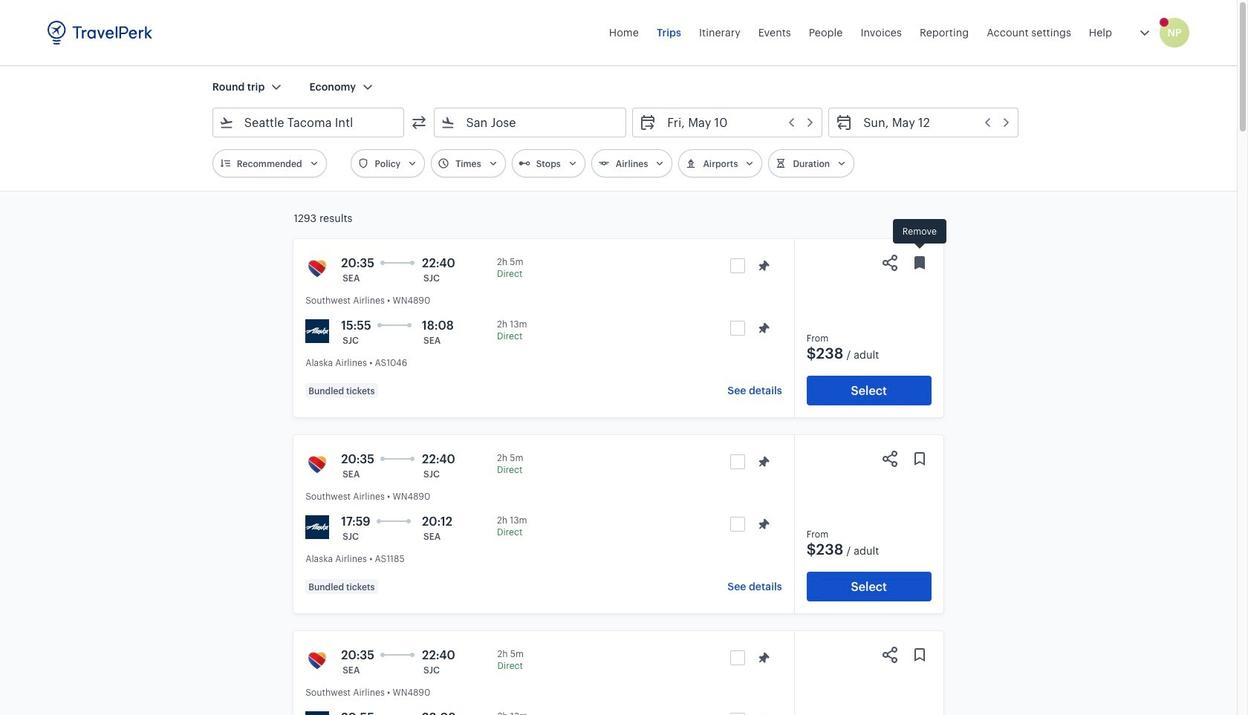 Task type: describe. For each thing, give the bounding box(es) containing it.
To search field
[[456, 111, 606, 134]]

Return field
[[853, 111, 1012, 134]]

From search field
[[234, 111, 385, 134]]

southwest airlines image for first alaska airlines image from the bottom
[[306, 649, 329, 673]]

alaska airlines image
[[306, 320, 329, 343]]

1 alaska airlines image from the top
[[306, 516, 329, 539]]



Task type: vqa. For each thing, say whether or not it's contained in the screenshot.
the topmost Southwest Airlines icon
yes



Task type: locate. For each thing, give the bounding box(es) containing it.
alaska airlines image
[[306, 516, 329, 539], [306, 712, 329, 716]]

1 vertical spatial southwest airlines image
[[306, 453, 329, 477]]

0 vertical spatial alaska airlines image
[[306, 516, 329, 539]]

1 southwest airlines image from the top
[[306, 257, 329, 281]]

0 vertical spatial southwest airlines image
[[306, 257, 329, 281]]

3 southwest airlines image from the top
[[306, 649, 329, 673]]

Depart field
[[657, 111, 816, 134]]

2 vertical spatial southwest airlines image
[[306, 649, 329, 673]]

2 southwest airlines image from the top
[[306, 453, 329, 477]]

2 alaska airlines image from the top
[[306, 712, 329, 716]]

1 vertical spatial alaska airlines image
[[306, 712, 329, 716]]

southwest airlines image for alaska airlines icon in the top of the page
[[306, 257, 329, 281]]

southwest airlines image for 2nd alaska airlines image from the bottom
[[306, 453, 329, 477]]

southwest airlines image
[[306, 257, 329, 281], [306, 453, 329, 477], [306, 649, 329, 673]]

tooltip
[[893, 219, 946, 251]]



